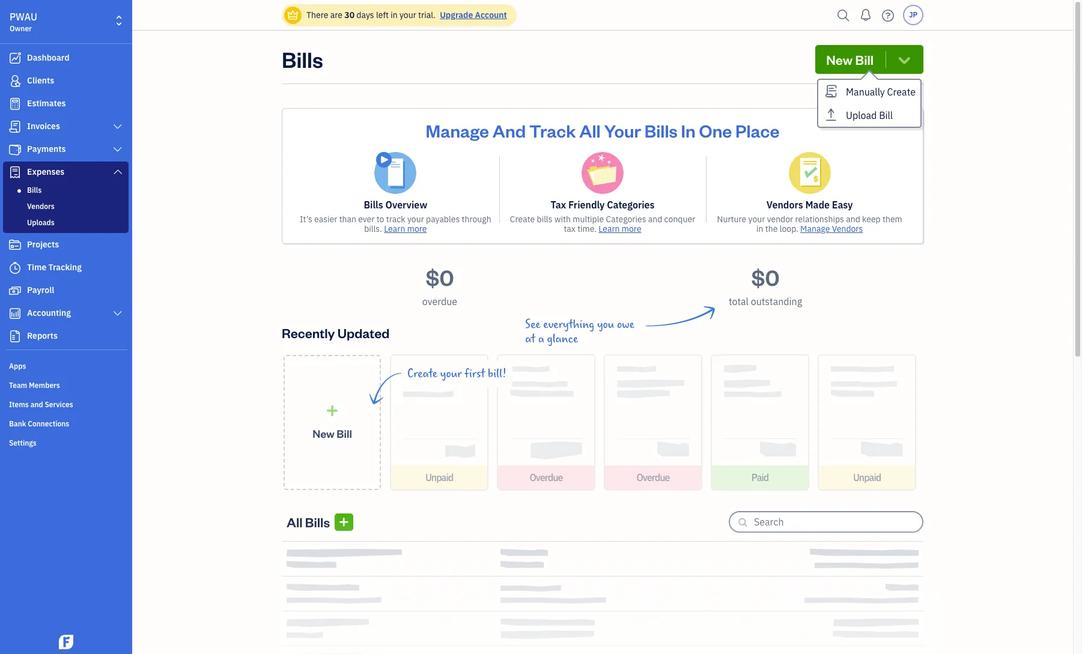 Task type: locate. For each thing, give the bounding box(es) containing it.
bills down crown icon
[[282, 45, 323, 73]]

0 horizontal spatial vendors
[[27, 202, 54, 211]]

1 horizontal spatial manage
[[801, 224, 830, 234]]

bill left close icon
[[879, 109, 893, 121]]

more right track
[[407, 224, 427, 234]]

0 horizontal spatial unpaid
[[425, 472, 453, 484]]

chevron large down image for expenses
[[112, 167, 123, 177]]

vendors inside vendors link
[[27, 202, 54, 211]]

0 horizontal spatial bill
[[337, 426, 352, 440]]

expenses
[[27, 166, 64, 177]]

trial.
[[418, 10, 436, 20]]

through
[[462, 214, 491, 225]]

learn for friendly
[[599, 224, 620, 234]]

payments
[[27, 144, 66, 154]]

0 horizontal spatial all
[[287, 514, 303, 531]]

0 vertical spatial in
[[391, 10, 398, 20]]

first
[[465, 367, 485, 381]]

your left the
[[749, 214, 765, 225]]

manage for manage vendors
[[801, 224, 830, 234]]

1 chevron large down image from the top
[[112, 145, 123, 154]]

manually create
[[846, 86, 916, 98]]

vendor
[[767, 214, 793, 225]]

1 horizontal spatial $0
[[752, 263, 780, 292]]

1 horizontal spatial new
[[827, 51, 853, 68]]

new bill up the manually
[[827, 51, 874, 68]]

0 vertical spatial new bill
[[827, 51, 874, 68]]

bills left in
[[645, 119, 678, 142]]

services
[[45, 400, 73, 409]]

dashboard image
[[8, 52, 22, 64]]

client image
[[8, 75, 22, 87]]

1 learn more from the left
[[384, 224, 427, 234]]

vendors for vendors made easy
[[767, 199, 803, 211]]

chevron large down image
[[112, 122, 123, 132]]

0 horizontal spatial new bill
[[313, 426, 352, 440]]

3 chevron large down image from the top
[[112, 309, 123, 319]]

projects
[[27, 239, 59, 250]]

main element
[[0, 0, 162, 655]]

bills
[[282, 45, 323, 73], [645, 119, 678, 142], [27, 186, 42, 195], [364, 199, 383, 211], [305, 514, 330, 531]]

2 unpaid from the left
[[853, 472, 881, 484]]

1 vertical spatial manage
[[801, 224, 830, 234]]

bills overview
[[364, 199, 427, 211]]

apps
[[9, 362, 26, 371]]

2 horizontal spatial overdue
[[637, 472, 670, 484]]

dashboard link
[[3, 47, 129, 69]]

2 horizontal spatial bill
[[879, 109, 893, 121]]

create
[[887, 86, 916, 98], [510, 214, 535, 225], [408, 367, 438, 381]]

manage down made
[[801, 224, 830, 234]]

$0 down payables
[[426, 263, 454, 292]]

upload
[[846, 109, 877, 121]]

settings link
[[3, 434, 129, 452]]

vendors down easy
[[832, 224, 863, 234]]

chevron large down image
[[112, 145, 123, 154], [112, 167, 123, 177], [112, 309, 123, 319]]

bill down the plus image
[[337, 426, 352, 440]]

learn more for overview
[[384, 224, 427, 234]]

settings
[[9, 439, 37, 448]]

and inside create bills with multiple categories and conquer tax time.
[[648, 214, 663, 225]]

manage for manage and track all your bills in one place
[[426, 119, 489, 142]]

create your first bill!
[[408, 367, 507, 381]]

1 more from the left
[[407, 224, 427, 234]]

bills link
[[5, 183, 126, 198]]

2 horizontal spatial vendors
[[832, 224, 863, 234]]

in right left
[[391, 10, 398, 20]]

and
[[648, 214, 663, 225], [846, 214, 861, 225], [30, 400, 43, 409]]

new bill link
[[284, 355, 381, 490]]

2 $0 from the left
[[752, 263, 780, 292]]

all left your
[[580, 119, 601, 142]]

create up close icon
[[887, 86, 916, 98]]

items and services
[[9, 400, 73, 409]]

friendly
[[569, 199, 605, 211]]

crown image
[[287, 9, 299, 21]]

1 horizontal spatial vendors
[[767, 199, 803, 211]]

outstanding
[[751, 296, 802, 308]]

0 vertical spatial all
[[580, 119, 601, 142]]

chevron large down image for accounting
[[112, 309, 123, 319]]

vendors for vendors
[[27, 202, 54, 211]]

1 horizontal spatial learn more
[[599, 224, 642, 234]]

0 horizontal spatial more
[[407, 224, 427, 234]]

close image
[[902, 117, 915, 130]]

vendors
[[767, 199, 803, 211], [27, 202, 54, 211], [832, 224, 863, 234]]

create left first
[[408, 367, 438, 381]]

1 vertical spatial chevron large down image
[[112, 167, 123, 177]]

manage
[[426, 119, 489, 142], [801, 224, 830, 234]]

0 horizontal spatial new
[[313, 426, 335, 440]]

team members link
[[3, 376, 129, 394]]

1 horizontal spatial learn
[[599, 224, 620, 234]]

new bill
[[827, 51, 874, 68], [313, 426, 352, 440]]

ever
[[358, 214, 375, 225]]

total
[[729, 296, 749, 308]]

time.
[[578, 224, 597, 234]]

new bill down the plus image
[[313, 426, 352, 440]]

0 horizontal spatial manage
[[426, 119, 489, 142]]

create inside create bills with multiple categories and conquer tax time.
[[510, 214, 535, 225]]

loop.
[[780, 224, 799, 234]]

and down easy
[[846, 214, 861, 225]]

manage and track all your bills in one place
[[426, 119, 780, 142]]

new bill button
[[816, 45, 924, 74]]

manage left and
[[426, 119, 489, 142]]

add a new bill image
[[338, 515, 350, 530]]

1 vertical spatial new bill
[[313, 426, 352, 440]]

time tracking
[[27, 262, 82, 273]]

it's easier than ever to track your payables through bills.
[[300, 214, 491, 234]]

reports link
[[3, 326, 129, 347]]

learn for overview
[[384, 224, 405, 234]]

chevrondown image
[[896, 51, 913, 68]]

payroll
[[27, 285, 54, 296]]

0 horizontal spatial $0
[[426, 263, 454, 292]]

2 learn from the left
[[599, 224, 620, 234]]

bill up the manually
[[856, 51, 874, 68]]

1 learn from the left
[[384, 224, 405, 234]]

2 horizontal spatial and
[[846, 214, 861, 225]]

see everything you owe at a glance
[[525, 318, 635, 346]]

0 horizontal spatial learn
[[384, 224, 405, 234]]

0 vertical spatial new
[[827, 51, 853, 68]]

1 horizontal spatial overdue
[[530, 472, 563, 484]]

time tracking link
[[3, 257, 129, 279]]

1 horizontal spatial new bill
[[827, 51, 874, 68]]

1 vertical spatial categories
[[606, 214, 646, 225]]

0 vertical spatial chevron large down image
[[112, 145, 123, 154]]

1 horizontal spatial more
[[622, 224, 642, 234]]

$0
[[426, 263, 454, 292], [752, 263, 780, 292]]

updated
[[338, 325, 390, 341]]

learn more down tax friendly categories at top right
[[599, 224, 642, 234]]

more down tax friendly categories at top right
[[622, 224, 642, 234]]

your left trial. at the top left
[[400, 10, 416, 20]]

new down the plus image
[[313, 426, 335, 440]]

expense image
[[8, 166, 22, 179]]

connections
[[28, 420, 69, 429]]

$0 total outstanding
[[729, 263, 802, 308]]

0 vertical spatial manage
[[426, 119, 489, 142]]

all left add a new bill image
[[287, 514, 303, 531]]

and inside "main" element
[[30, 400, 43, 409]]

recently
[[282, 325, 335, 341]]

track
[[386, 214, 405, 225]]

1 horizontal spatial in
[[757, 224, 764, 234]]

vendors made easy
[[767, 199, 853, 211]]

1 horizontal spatial and
[[648, 214, 663, 225]]

your
[[604, 119, 641, 142]]

categories down tax friendly categories at top right
[[606, 214, 646, 225]]

pwau owner
[[10, 11, 37, 33]]

categories up create bills with multiple categories and conquer tax time.
[[607, 199, 655, 211]]

new
[[827, 51, 853, 68], [313, 426, 335, 440]]

2 horizontal spatial create
[[887, 86, 916, 98]]

0 horizontal spatial learn more
[[384, 224, 427, 234]]

$0 inside $0 total outstanding
[[752, 263, 780, 292]]

2 vertical spatial bill
[[337, 426, 352, 440]]

vendors up vendor on the top right of page
[[767, 199, 803, 211]]

learn more down overview
[[384, 224, 427, 234]]

1 $0 from the left
[[426, 263, 454, 292]]

your down overview
[[407, 214, 424, 225]]

2 vertical spatial create
[[408, 367, 438, 381]]

1 vertical spatial create
[[510, 214, 535, 225]]

learn right time.
[[599, 224, 620, 234]]

1 vertical spatial in
[[757, 224, 764, 234]]

2 more from the left
[[622, 224, 642, 234]]

expenses link
[[3, 162, 129, 183]]

uploads
[[27, 218, 54, 227]]

$0 up outstanding
[[752, 263, 780, 292]]

see
[[525, 318, 541, 332]]

0 vertical spatial create
[[887, 86, 916, 98]]

2 vertical spatial chevron large down image
[[112, 309, 123, 319]]

search image
[[834, 6, 853, 24]]

items and services link
[[3, 395, 129, 414]]

new up the manually
[[827, 51, 853, 68]]

0 vertical spatial bill
[[856, 51, 874, 68]]

create inside button
[[887, 86, 916, 98]]

bills down expenses
[[27, 186, 42, 195]]

bills overview image
[[375, 152, 417, 194]]

tax friendly categories image
[[582, 152, 624, 194]]

learn right bills.
[[384, 224, 405, 234]]

1 horizontal spatial all
[[580, 119, 601, 142]]

1 horizontal spatial bill
[[856, 51, 874, 68]]

estimates
[[27, 98, 66, 109]]

and right items on the left bottom of the page
[[30, 400, 43, 409]]

and left conquer
[[648, 214, 663, 225]]

1 vertical spatial new
[[313, 426, 335, 440]]

learn
[[384, 224, 405, 234], [599, 224, 620, 234]]

0 horizontal spatial and
[[30, 400, 43, 409]]

vendors up uploads
[[27, 202, 54, 211]]

everything
[[543, 318, 595, 332]]

notifications image
[[856, 3, 876, 27]]

jp
[[909, 10, 918, 19]]

than
[[339, 214, 356, 225]]

2 learn more from the left
[[599, 224, 642, 234]]

$0 inside $0 overdue
[[426, 263, 454, 292]]

overdue
[[422, 296, 457, 308], [530, 472, 563, 484], [637, 472, 670, 484]]

tax
[[564, 224, 576, 234]]

payables
[[426, 214, 460, 225]]

invoices link
[[3, 116, 129, 138]]

in left the
[[757, 224, 764, 234]]

1 vertical spatial bill
[[879, 109, 893, 121]]

create left the "bills"
[[510, 214, 535, 225]]

accounting
[[27, 308, 71, 319]]

0 horizontal spatial create
[[408, 367, 438, 381]]

2 chevron large down image from the top
[[112, 167, 123, 177]]

your left first
[[440, 367, 462, 381]]

0 horizontal spatial overdue
[[422, 296, 457, 308]]

and inside the nurture your vendor relationships and keep them in the loop.
[[846, 214, 861, 225]]

1 horizontal spatial create
[[510, 214, 535, 225]]

1 horizontal spatial unpaid
[[853, 472, 881, 484]]



Task type: describe. For each thing, give the bounding box(es) containing it.
upgrade
[[440, 10, 473, 20]]

to
[[377, 214, 384, 225]]

money image
[[8, 285, 22, 297]]

report image
[[8, 331, 22, 343]]

create bills with multiple categories and conquer tax time.
[[510, 214, 696, 234]]

account
[[475, 10, 507, 20]]

paid
[[752, 472, 769, 484]]

conquer
[[665, 214, 696, 225]]

keep
[[863, 214, 881, 225]]

recently updated
[[282, 325, 390, 341]]

track
[[529, 119, 576, 142]]

plus image
[[325, 405, 339, 417]]

freshbooks image
[[56, 635, 76, 650]]

tax friendly categories
[[551, 199, 655, 211]]

nurture
[[717, 214, 747, 225]]

bill!
[[488, 367, 507, 381]]

time
[[27, 262, 46, 273]]

are
[[330, 10, 343, 20]]

there are 30 days left in your trial. upgrade account
[[307, 10, 507, 20]]

Search text field
[[754, 513, 923, 532]]

1 unpaid from the left
[[425, 472, 453, 484]]

go to help image
[[879, 6, 898, 24]]

$0 for $0 overdue
[[426, 263, 454, 292]]

it's
[[300, 214, 312, 225]]

days
[[357, 10, 374, 20]]

place
[[736, 119, 780, 142]]

overview
[[386, 199, 427, 211]]

manually
[[846, 86, 885, 98]]

estimate image
[[8, 98, 22, 110]]

glance
[[547, 332, 578, 346]]

$0 for $0 total outstanding
[[752, 263, 780, 292]]

bills inside "main" element
[[27, 186, 42, 195]]

pwau
[[10, 11, 37, 23]]

left
[[376, 10, 389, 20]]

invoices
[[27, 121, 60, 132]]

bills
[[537, 214, 553, 225]]

upload bill
[[846, 109, 893, 121]]

chart image
[[8, 308, 22, 320]]

bills.
[[364, 224, 382, 234]]

reports
[[27, 331, 58, 341]]

in
[[681, 119, 696, 142]]

create for create bills with multiple categories and conquer tax time.
[[510, 214, 535, 225]]

bank connections link
[[3, 415, 129, 433]]

$0 overdue
[[422, 263, 457, 308]]

new inside button
[[827, 51, 853, 68]]

tracking
[[48, 262, 82, 273]]

easy
[[832, 199, 853, 211]]

you
[[597, 318, 614, 332]]

bank
[[9, 420, 26, 429]]

all bills
[[287, 514, 330, 531]]

1 vertical spatial all
[[287, 514, 303, 531]]

learn more for friendly
[[599, 224, 642, 234]]

categories inside create bills with multiple categories and conquer tax time.
[[606, 214, 646, 225]]

bill inside button
[[856, 51, 874, 68]]

vendors link
[[5, 200, 126, 214]]

jp button
[[903, 5, 924, 25]]

in inside the nurture your vendor relationships and keep them in the loop.
[[757, 224, 764, 234]]

nurture your vendor relationships and keep them in the loop.
[[717, 214, 903, 234]]

bank connections
[[9, 420, 69, 429]]

a
[[538, 332, 544, 346]]

one
[[699, 119, 732, 142]]

uploads link
[[5, 216, 126, 230]]

upload bill button
[[819, 103, 921, 127]]

bills up to
[[364, 199, 383, 211]]

multiple
[[573, 214, 604, 225]]

more for tax friendly categories
[[622, 224, 642, 234]]

chevron large down image for payments
[[112, 145, 123, 154]]

there
[[307, 10, 328, 20]]

easier
[[314, 214, 337, 225]]

manually create button
[[819, 80, 921, 103]]

create for create your first bill!
[[408, 367, 438, 381]]

made
[[806, 199, 830, 211]]

invoice image
[[8, 121, 22, 133]]

at
[[525, 332, 536, 346]]

your inside the nurture your vendor relationships and keep them in the loop.
[[749, 214, 765, 225]]

payment image
[[8, 144, 22, 156]]

owner
[[10, 24, 32, 33]]

0 horizontal spatial in
[[391, 10, 398, 20]]

members
[[29, 381, 60, 390]]

manage vendors
[[801, 224, 863, 234]]

the
[[766, 224, 778, 234]]

timer image
[[8, 262, 22, 274]]

apps link
[[3, 357, 129, 375]]

new bill button
[[816, 45, 924, 74]]

items
[[9, 400, 29, 409]]

clients link
[[3, 70, 129, 92]]

payments link
[[3, 139, 129, 160]]

team
[[9, 381, 27, 390]]

new bill inside button
[[827, 51, 874, 68]]

vendors made easy image
[[789, 152, 831, 194]]

bill inside button
[[879, 109, 893, 121]]

bills left add a new bill image
[[305, 514, 330, 531]]

payroll link
[[3, 280, 129, 302]]

more for bills overview
[[407, 224, 427, 234]]

accounting link
[[3, 303, 129, 325]]

project image
[[8, 239, 22, 251]]

0 vertical spatial categories
[[607, 199, 655, 211]]

your inside it's easier than ever to track your payables through bills.
[[407, 214, 424, 225]]

them
[[883, 214, 903, 225]]

with
[[555, 214, 571, 225]]

projects link
[[3, 234, 129, 256]]

upgrade account link
[[438, 10, 507, 20]]

relationships
[[795, 214, 844, 225]]

and
[[493, 119, 526, 142]]

tax
[[551, 199, 566, 211]]



Task type: vqa. For each thing, say whether or not it's contained in the screenshot.
the 'Create'
yes



